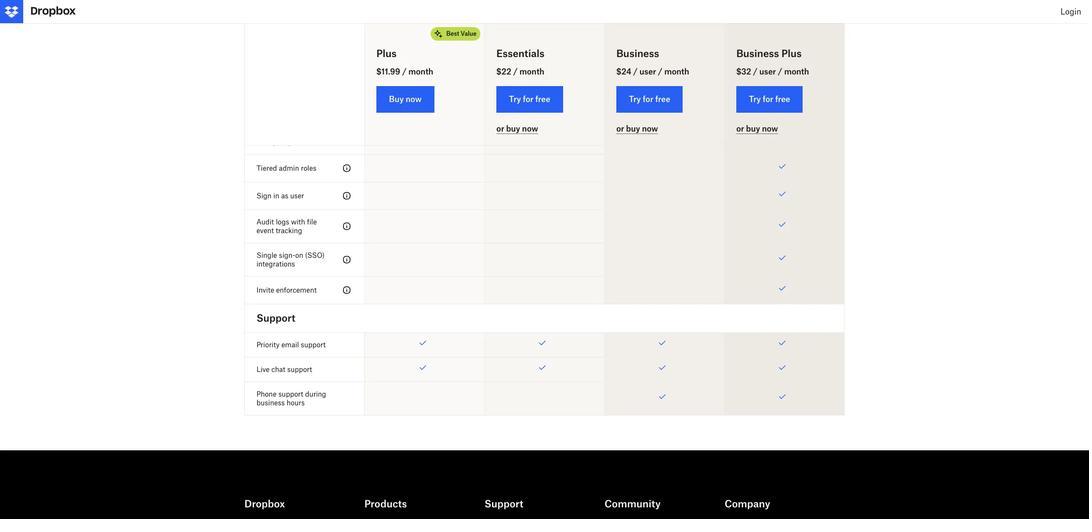 Task type: vqa. For each thing, say whether or not it's contained in the screenshot.
1st or buy now button from the right
yes



Task type: describe. For each thing, give the bounding box(es) containing it.
phone
[[257, 390, 277, 399]]

or buy now for first 'try for free' button from the right
[[737, 124, 779, 134]]

3 month from the left
[[665, 67, 690, 77]]

with
[[291, 218, 305, 226]]

phone support during business hours
[[257, 390, 326, 407]]

live chat support
[[257, 366, 312, 374]]

1 vertical spatial support
[[485, 498, 524, 510]]

invite enforcement
[[257, 286, 317, 295]]

free for first 'try for free' button from the right
[[776, 94, 791, 104]]

invite
[[257, 286, 274, 295]]

user for $24
[[640, 67, 657, 77]]

business
[[257, 399, 285, 407]]

0 horizontal spatial user
[[290, 192, 304, 200]]

1 buy from the left
[[507, 124, 521, 134]]

community
[[605, 498, 661, 510]]

priority email support
[[257, 341, 326, 349]]

during
[[305, 390, 326, 399]]

sign
[[257, 192, 272, 200]]

integrations
[[257, 260, 295, 268]]

partners
[[288, 138, 315, 146]]

for inside the 1 billion api calls/month for data transport partners
[[297, 129, 306, 138]]

0 vertical spatial support
[[257, 312, 296, 325]]

1 or from the left
[[497, 124, 505, 134]]

single
[[257, 251, 277, 260]]

for for or buy now button related to 2nd 'try for free' button
[[643, 94, 654, 104]]

now for or buy now button related to 2nd 'try for free' button
[[643, 124, 659, 134]]

$11.99
[[377, 67, 401, 77]]

data
[[308, 129, 322, 138]]

or buy now button for third 'try for free' button from the right
[[497, 124, 539, 134]]

2 plus from the left
[[782, 47, 802, 60]]

login link
[[1054, 0, 1090, 23]]

1 month from the left
[[409, 67, 434, 77]]

free for 2nd 'try for free' button
[[656, 94, 671, 104]]

products
[[365, 498, 407, 510]]

or buy now button for first 'try for free' button from the right
[[737, 124, 779, 134]]

1 included element from the left
[[605, 0, 725, 28]]

$32 / user / month
[[737, 67, 810, 77]]

business for business
[[617, 47, 660, 60]]

2 included element from the left
[[725, 0, 845, 28]]

roles
[[301, 164, 317, 173]]

2 buy from the left
[[627, 124, 641, 134]]

2 try for free button from the left
[[617, 86, 683, 113]]

sign in as user
[[257, 192, 304, 200]]

chat
[[272, 366, 286, 374]]

/ for $11.99
[[402, 67, 407, 77]]

login
[[1061, 7, 1082, 16]]

/ for $22
[[514, 67, 518, 77]]

3 try from the left
[[749, 94, 761, 104]]

2 try from the left
[[629, 94, 641, 104]]

3 or from the left
[[737, 124, 745, 134]]

now for or buy now button associated with first 'try for free' button from the right
[[763, 124, 779, 134]]

1 try for free button from the left
[[497, 86, 563, 113]]

essentials
[[497, 47, 545, 60]]

as
[[281, 192, 289, 200]]

3 standard image from the top
[[341, 285, 353, 296]]

/ for $32
[[754, 67, 758, 77]]

tiered
[[257, 164, 277, 173]]

on
[[296, 251, 304, 260]]

/ for $24
[[634, 67, 638, 77]]

$22
[[497, 67, 512, 77]]

4 / from the left
[[659, 67, 663, 77]]

1 plus from the left
[[377, 47, 397, 60]]

footer containing dropbox
[[0, 474, 1090, 520]]



Task type: locate. For each thing, give the bounding box(es) containing it.
2 month from the left
[[520, 67, 545, 77]]

6 / from the left
[[779, 67, 783, 77]]

plus up $32 / user / month
[[782, 47, 802, 60]]

2 business from the left
[[737, 47, 780, 60]]

1 horizontal spatial try for free button
[[617, 86, 683, 113]]

admin
[[279, 164, 299, 173]]

1 horizontal spatial business
[[737, 47, 780, 60]]

3 or buy now from the left
[[737, 124, 779, 134]]

audit logs with file event tracking
[[257, 218, 317, 235]]

support
[[257, 312, 296, 325], [485, 498, 524, 510]]

1 try from the left
[[509, 94, 521, 104]]

/
[[402, 67, 407, 77], [514, 67, 518, 77], [634, 67, 638, 77], [659, 67, 663, 77], [754, 67, 758, 77], [779, 67, 783, 77]]

user
[[640, 67, 657, 77], [760, 67, 777, 77], [290, 192, 304, 200]]

business up $32
[[737, 47, 780, 60]]

included element
[[605, 0, 725, 28], [725, 0, 845, 28]]

2 or buy now from the left
[[617, 124, 659, 134]]

user right as
[[290, 192, 304, 200]]

try
[[509, 94, 521, 104], [629, 94, 641, 104], [749, 94, 761, 104]]

try for free button down $32 / user / month
[[737, 86, 803, 113]]

free down $32 / user / month
[[776, 94, 791, 104]]

1 horizontal spatial support
[[485, 498, 524, 510]]

dropbox
[[245, 498, 285, 510]]

business for business plus
[[737, 47, 780, 60]]

1 horizontal spatial try
[[629, 94, 641, 104]]

try for free button
[[497, 86, 563, 113], [617, 86, 683, 113], [737, 86, 803, 113]]

transport
[[257, 138, 286, 146]]

1 free from the left
[[536, 94, 551, 104]]

buy
[[389, 94, 404, 104]]

support inside phone support during business hours
[[279, 390, 304, 399]]

1 billion api calls/month for data transport partners
[[257, 121, 322, 146]]

for down $22 / month
[[523, 94, 534, 104]]

footer
[[0, 474, 1090, 520]]

3 buy from the left
[[747, 124, 761, 134]]

tiered admin roles
[[257, 164, 317, 173]]

1 horizontal spatial or buy now button
[[617, 124, 659, 134]]

or
[[497, 124, 505, 134], [617, 124, 625, 134], [737, 124, 745, 134]]

1
[[257, 121, 260, 129]]

2 horizontal spatial user
[[760, 67, 777, 77]]

now for or buy now button related to third 'try for free' button from the right
[[523, 124, 539, 134]]

hours
[[287, 399, 305, 407]]

1 or buy now button from the left
[[497, 124, 539, 134]]

business plus
[[737, 47, 802, 60]]

support
[[301, 341, 326, 349], [287, 366, 312, 374], [279, 390, 304, 399]]

1 business from the left
[[617, 47, 660, 60]]

try for free down $32 / user / month
[[749, 94, 791, 104]]

0 horizontal spatial buy
[[507, 124, 521, 134]]

0 horizontal spatial free
[[536, 94, 551, 104]]

plus
[[377, 47, 397, 60], [782, 47, 802, 60]]

4 month from the left
[[785, 67, 810, 77]]

enforcement
[[276, 286, 317, 295]]

$22 / month
[[497, 67, 545, 77]]

2 horizontal spatial buy
[[747, 124, 761, 134]]

or buy now button for 2nd 'try for free' button
[[617, 124, 659, 134]]

standard image
[[341, 163, 353, 174], [341, 190, 353, 202]]

2 vertical spatial standard image
[[341, 285, 353, 296]]

2 vertical spatial support
[[279, 390, 304, 399]]

billion
[[261, 121, 281, 129]]

for down $32 / user / month
[[763, 94, 774, 104]]

2 horizontal spatial or
[[737, 124, 745, 134]]

try for free button down $24 / user / month
[[617, 86, 683, 113]]

for for or buy now button related to third 'try for free' button from the right
[[523, 94, 534, 104]]

0 horizontal spatial included element
[[605, 0, 725, 28]]

0 vertical spatial support
[[301, 341, 326, 349]]

api
[[283, 121, 294, 129]]

standard image for sign in as user
[[341, 190, 353, 202]]

0 horizontal spatial business
[[617, 47, 660, 60]]

3 or buy now button from the left
[[737, 124, 779, 134]]

2 free from the left
[[656, 94, 671, 104]]

for up partners
[[297, 129, 306, 138]]

try for free
[[509, 94, 551, 104], [629, 94, 671, 104], [749, 94, 791, 104]]

best
[[447, 30, 460, 37]]

2 or buy now button from the left
[[617, 124, 659, 134]]

2 / from the left
[[514, 67, 518, 77]]

(sso)
[[305, 251, 325, 260]]

audit
[[257, 218, 274, 226]]

3 / from the left
[[634, 67, 638, 77]]

1 horizontal spatial plus
[[782, 47, 802, 60]]

email
[[282, 341, 299, 349]]

1 vertical spatial standard image
[[341, 190, 353, 202]]

free down $22 / month
[[536, 94, 551, 104]]

or buy now for 2nd 'try for free' button
[[617, 124, 659, 134]]

2 horizontal spatial try for free button
[[737, 86, 803, 113]]

free for third 'try for free' button from the right
[[536, 94, 551, 104]]

1 standard image from the top
[[341, 221, 353, 233]]

free down $24 / user / month
[[656, 94, 671, 104]]

best value
[[447, 30, 477, 37]]

support for live chat support
[[287, 366, 312, 374]]

try for free down $24 / user / month
[[629, 94, 671, 104]]

try for free down $22 / month
[[509, 94, 551, 104]]

1 or buy now from the left
[[497, 124, 539, 134]]

0 horizontal spatial try
[[509, 94, 521, 104]]

1 horizontal spatial user
[[640, 67, 657, 77]]

3 try for free from the left
[[749, 94, 791, 104]]

buy now
[[389, 94, 422, 104]]

company
[[725, 498, 771, 510]]

event
[[257, 227, 274, 235]]

standard image for tiered admin roles
[[341, 163, 353, 174]]

1 horizontal spatial or
[[617, 124, 625, 134]]

0 horizontal spatial or buy now
[[497, 124, 539, 134]]

3 try for free button from the left
[[737, 86, 803, 113]]

$24
[[617, 67, 632, 77]]

now
[[406, 94, 422, 104], [523, 124, 539, 134], [643, 124, 659, 134], [763, 124, 779, 134]]

2 horizontal spatial or buy now
[[737, 124, 779, 134]]

0 vertical spatial standard image
[[341, 163, 353, 174]]

0 vertical spatial standard image
[[341, 221, 353, 233]]

live
[[257, 366, 270, 374]]

file
[[307, 218, 317, 226]]

for for or buy now button associated with first 'try for free' button from the right
[[763, 94, 774, 104]]

0 horizontal spatial or buy now button
[[497, 124, 539, 134]]

free
[[536, 94, 551, 104], [656, 94, 671, 104], [776, 94, 791, 104]]

$32
[[737, 67, 752, 77]]

standard image for (sso)
[[341, 254, 353, 266]]

2 horizontal spatial try for free
[[749, 94, 791, 104]]

2 try for free from the left
[[629, 94, 671, 104]]

1 horizontal spatial try for free
[[629, 94, 671, 104]]

try for free for or buy now button related to third 'try for free' button from the right
[[509, 94, 551, 104]]

support right email
[[301, 341, 326, 349]]

user for $32
[[760, 67, 777, 77]]

1 try for free from the left
[[509, 94, 551, 104]]

2 horizontal spatial free
[[776, 94, 791, 104]]

calls/month
[[257, 129, 295, 138]]

support up hours
[[279, 390, 304, 399]]

1 horizontal spatial or buy now
[[617, 124, 659, 134]]

try down $22 / month
[[509, 94, 521, 104]]

1 standard image from the top
[[341, 163, 353, 174]]

0 horizontal spatial or
[[497, 124, 505, 134]]

support for priority email support
[[301, 341, 326, 349]]

for down $24 / user / month
[[643, 94, 654, 104]]

0 horizontal spatial support
[[257, 312, 296, 325]]

1 horizontal spatial included element
[[725, 0, 845, 28]]

or buy now button
[[497, 124, 539, 134], [617, 124, 659, 134], [737, 124, 779, 134]]

1 horizontal spatial free
[[656, 94, 671, 104]]

priority
[[257, 341, 280, 349]]

2 or from the left
[[617, 124, 625, 134]]

for
[[523, 94, 534, 104], [643, 94, 654, 104], [763, 94, 774, 104], [297, 129, 306, 138]]

2 horizontal spatial or buy now button
[[737, 124, 779, 134]]

support right chat
[[287, 366, 312, 374]]

try for free for or buy now button related to 2nd 'try for free' button
[[629, 94, 671, 104]]

not included image
[[365, 0, 485, 28], [485, 0, 605, 28], [365, 29, 485, 70], [485, 29, 605, 70], [365, 113, 485, 155], [485, 113, 605, 155], [365, 155, 485, 182], [485, 155, 605, 182], [605, 155, 725, 182], [365, 183, 485, 210], [485, 183, 605, 210], [605, 183, 725, 210], [365, 210, 485, 243], [485, 210, 605, 243], [605, 210, 725, 243], [365, 244, 485, 277], [485, 244, 605, 277], [605, 244, 725, 277], [365, 277, 485, 304], [485, 277, 605, 304], [605, 277, 725, 304], [365, 383, 485, 416], [485, 383, 605, 416]]

1 horizontal spatial buy
[[627, 124, 641, 134]]

standard image
[[341, 221, 353, 233], [341, 254, 353, 266], [341, 285, 353, 296]]

0 horizontal spatial try for free
[[509, 94, 551, 104]]

in
[[274, 192, 280, 200]]

1 vertical spatial support
[[287, 366, 312, 374]]

2 horizontal spatial try
[[749, 94, 761, 104]]

buy
[[507, 124, 521, 134], [627, 124, 641, 134], [747, 124, 761, 134]]

$11.99 / month
[[377, 67, 434, 77]]

or buy now
[[497, 124, 539, 134], [617, 124, 659, 134], [737, 124, 779, 134]]

user down business plus
[[760, 67, 777, 77]]

1 / from the left
[[402, 67, 407, 77]]

month
[[409, 67, 434, 77], [520, 67, 545, 77], [665, 67, 690, 77], [785, 67, 810, 77]]

or buy now for third 'try for free' button from the right
[[497, 124, 539, 134]]

0 horizontal spatial plus
[[377, 47, 397, 60]]

try for free button down $22 / month
[[497, 86, 563, 113]]

try for free for or buy now button associated with first 'try for free' button from the right
[[749, 94, 791, 104]]

business
[[617, 47, 660, 60], [737, 47, 780, 60]]

buy now button
[[377, 86, 435, 113]]

2 standard image from the top
[[341, 254, 353, 266]]

value
[[461, 30, 477, 37]]

sign-
[[279, 251, 296, 260]]

$24 / user / month
[[617, 67, 690, 77]]

logs
[[276, 218, 289, 226]]

standard image for file
[[341, 221, 353, 233]]

try down the $24
[[629, 94, 641, 104]]

plus up $11.99 at top
[[377, 47, 397, 60]]

user right the $24
[[640, 67, 657, 77]]

single sign-on (sso) integrations
[[257, 251, 325, 268]]

1 vertical spatial standard image
[[341, 254, 353, 266]]

0 horizontal spatial try for free button
[[497, 86, 563, 113]]

business up the $24
[[617, 47, 660, 60]]

2 standard image from the top
[[341, 190, 353, 202]]

try down $32
[[749, 94, 761, 104]]

3 free from the left
[[776, 94, 791, 104]]

tracking
[[276, 227, 302, 235]]

5 / from the left
[[754, 67, 758, 77]]



